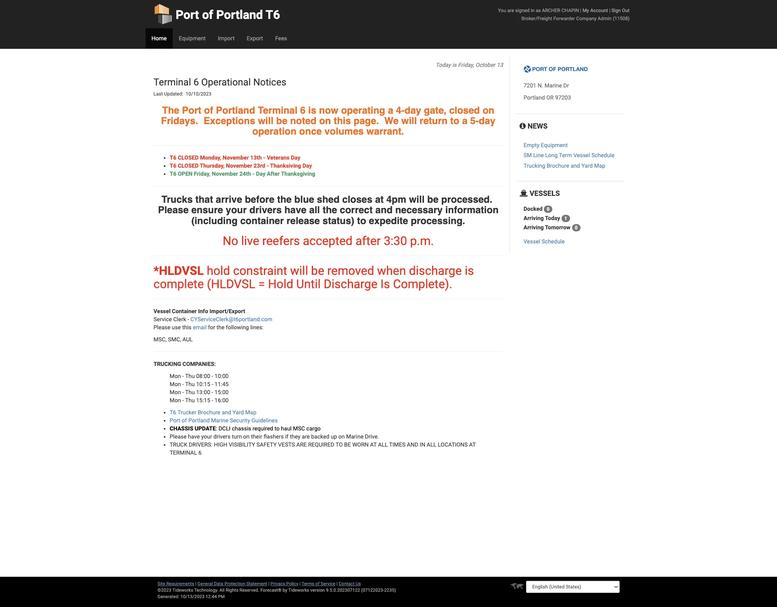 Task type: locate. For each thing, give the bounding box(es) containing it.
1 vertical spatial please
[[154, 325, 171, 331]]

1 horizontal spatial to
[[357, 215, 366, 227]]

version
[[310, 589, 325, 594]]

0 vertical spatial day
[[291, 154, 301, 161]]

- right 24th
[[252, 171, 255, 177]]

archer
[[542, 8, 561, 13]]

sm line long term vessel schedule link
[[524, 152, 615, 159]]

portland down 7201
[[524, 95, 545, 101]]

0 horizontal spatial terminal
[[154, 77, 191, 88]]

0 vertical spatial 6
[[194, 77, 199, 88]]

1 horizontal spatial vessel
[[524, 239, 541, 245]]

0 horizontal spatial is
[[308, 105, 316, 116]]

1 vertical spatial marine
[[211, 418, 229, 424]]

1 vertical spatial vessel
[[524, 239, 541, 245]]

0 vertical spatial this
[[334, 115, 351, 127]]

a left 4-
[[388, 105, 393, 116]]

are right you
[[508, 8, 514, 13]]

please
[[158, 205, 189, 216], [154, 325, 171, 331], [170, 434, 187, 440]]

day up thanksgiving
[[303, 163, 312, 169]]

yard inside empty equipment sm line long term vessel schedule trucking brochure and yard map
[[582, 163, 593, 169]]

at right locations
[[469, 442, 476, 448]]

1 vertical spatial today
[[545, 215, 560, 222]]

1 vertical spatial and
[[376, 205, 393, 216]]

2 vertical spatial is
[[465, 264, 474, 278]]

empty equipment sm line long term vessel schedule trucking brochure and yard map
[[524, 142, 615, 169]]

to
[[451, 115, 460, 127], [357, 215, 366, 227], [275, 426, 280, 432]]

1 horizontal spatial yard
[[582, 163, 593, 169]]

1 vertical spatial day
[[303, 163, 312, 169]]

terminal up operation
[[258, 105, 298, 116]]

be down accepted
[[311, 264, 324, 278]]

0 horizontal spatial drivers
[[214, 434, 231, 440]]

day left info circle icon
[[479, 115, 496, 127]]

will right the exceptions
[[258, 115, 274, 127]]

t6 inside t6 trucker brochure and yard map port of portland marine security guidelines chassis update : dcli chassis required to haul msc cargo please have your drivers turn on their flashers if they are backed up on marine drive. truck drivers: high visibility safety vests are required to be worn at all times and in all locations at terminal 6
[[170, 410, 176, 416]]

vessel right term on the right of the page
[[574, 152, 590, 159]]

2 closed from the top
[[178, 163, 199, 169]]

privacy
[[271, 582, 285, 587]]

for
[[208, 325, 215, 331]]

of up version at the left
[[316, 582, 320, 587]]

account
[[591, 8, 608, 13]]

is left october
[[452, 62, 457, 68]]

to up after
[[357, 215, 366, 227]]

1 horizontal spatial be
[[311, 264, 324, 278]]

exceptions
[[204, 115, 255, 127]]

site requirements link
[[158, 582, 194, 587]]

brochure down long
[[547, 163, 570, 169]]

forwarder
[[554, 16, 575, 21]]

schedule
[[592, 152, 615, 159], [542, 239, 565, 245]]

2 vertical spatial please
[[170, 434, 187, 440]]

brochure inside empty equipment sm line long term vessel schedule trucking brochure and yard map
[[547, 163, 570, 169]]

0 horizontal spatial at
[[370, 442, 377, 448]]

your
[[226, 205, 247, 216], [201, 434, 212, 440]]

2 horizontal spatial marine
[[545, 82, 562, 89]]

terms
[[302, 582, 314, 587]]

2 vertical spatial day
[[256, 171, 266, 177]]

visibility
[[229, 442, 255, 448]]

are up are
[[302, 434, 310, 440]]

thu left 10:15
[[185, 381, 195, 388]]

0 horizontal spatial day
[[256, 171, 266, 177]]

vessel inside empty equipment sm line long term vessel schedule trucking brochure and yard map
[[574, 152, 590, 159]]

port down 10/10/2023
[[182, 105, 201, 116]]

map inside t6 trucker brochure and yard map port of portland marine security guidelines chassis update : dcli chassis required to haul msc cargo please have your drivers turn on their flashers if they are backed up on marine drive. truck drivers: high visibility safety vests are required to be worn at all times and in all locations at terminal 6
[[245, 410, 257, 416]]

| left my
[[580, 8, 582, 13]]

- down trucking companies:
[[182, 373, 184, 380]]

closed
[[178, 154, 199, 161], [178, 163, 199, 169]]

we
[[384, 115, 399, 127]]

shed
[[317, 194, 340, 205]]

portland down terminal 6 operational notices last updated:  10/10/2023
[[216, 105, 255, 116]]

your inside the trucks that arrive before the blue shed closes at 4pm will be processed. please ensure your drivers have all the correct and necessary information (including container release status) to expedite processing.
[[226, 205, 247, 216]]

operational
[[201, 77, 251, 88]]

0 vertical spatial and
[[571, 163, 580, 169]]

- left 15:00
[[212, 389, 213, 396]]

brochure down 15:15
[[198, 410, 220, 416]]

have up drivers: at the bottom of page
[[188, 434, 200, 440]]

vessel schedule
[[524, 239, 565, 245]]

day up thanksiving
[[291, 154, 301, 161]]

have inside the trucks that arrive before the blue shed closes at 4pm will be processed. please ensure your drivers have all the correct and necessary information (including container release status) to expedite processing.
[[285, 205, 307, 216]]

- left 16:00
[[212, 398, 213, 404]]

0 horizontal spatial and
[[222, 410, 231, 416]]

0 horizontal spatial map
[[245, 410, 257, 416]]

6 up once
[[300, 105, 306, 116]]

| up 9.5.0.202307122
[[337, 582, 338, 587]]

export
[[247, 35, 263, 42]]

your right ensure
[[226, 205, 247, 216]]

0 vertical spatial today
[[436, 62, 451, 68]]

is right discharge
[[465, 264, 474, 278]]

6 inside terminal 6 operational notices last updated:  10/10/2023
[[194, 77, 199, 88]]

of up equipment dropdown button
[[202, 8, 213, 22]]

and down sm line long term vessel schedule 'link'
[[571, 163, 580, 169]]

0 horizontal spatial to
[[275, 426, 280, 432]]

1 horizontal spatial equipment
[[541, 142, 568, 149]]

is left now
[[308, 105, 316, 116]]

0 vertical spatial vessel
[[574, 152, 590, 159]]

veterans
[[267, 154, 290, 161]]

schedule inside empty equipment sm line long term vessel schedule trucking brochure and yard map
[[592, 152, 615, 159]]

1 mon from the top
[[170, 373, 181, 380]]

day left gate,
[[405, 105, 421, 116]]

map up the security
[[245, 410, 257, 416]]

drivers inside the trucks that arrive before the blue shed closes at 4pm will be processed. please ensure your drivers have all the correct and necessary information (including container release status) to expedite processing.
[[250, 205, 282, 216]]

closes
[[342, 194, 373, 205]]

please inside t6 trucker brochure and yard map port of portland marine security guidelines chassis update : dcli chassis required to haul msc cargo please have your drivers turn on their flashers if they are backed up on marine drive. truck drivers: high visibility safety vests are required to be worn at all times and in all locations at terminal 6
[[170, 434, 187, 440]]

map inside empty equipment sm line long term vessel schedule trucking brochure and yard map
[[594, 163, 606, 169]]

fridays
[[161, 115, 196, 127]]

0 vertical spatial equipment
[[179, 35, 206, 42]]

2 vertical spatial to
[[275, 426, 280, 432]]

a
[[388, 105, 393, 116], [462, 115, 468, 127]]

2 horizontal spatial vessel
[[574, 152, 590, 159]]

and right correct
[[376, 205, 393, 216]]

november
[[223, 154, 249, 161], [226, 163, 252, 169], [212, 171, 238, 177]]

equipment inside empty equipment sm line long term vessel schedule trucking brochure and yard map
[[541, 142, 568, 149]]

1 vertical spatial equipment
[[541, 142, 568, 149]]

0 horizontal spatial schedule
[[542, 239, 565, 245]]

1 vertical spatial brochure
[[198, 410, 220, 416]]

5-
[[470, 115, 479, 127]]

1 horizontal spatial today
[[545, 215, 560, 222]]

0 right docked
[[547, 207, 550, 212]]

closed
[[449, 105, 480, 116]]

arrive
[[216, 194, 242, 205]]

yard down sm line long term vessel schedule 'link'
[[582, 163, 593, 169]]

0 horizontal spatial your
[[201, 434, 212, 440]]

t6 up trucks
[[170, 163, 176, 169]]

2 mon from the top
[[170, 381, 181, 388]]

0 vertical spatial friday,
[[458, 62, 474, 68]]

please left that
[[158, 205, 189, 216]]

this right use
[[182, 325, 192, 331]]

to inside the port of portland terminal 6 is now operating a 4-day gate, closed on fridays .  exceptions will be noted on this page.  we will return to a 5-day operation once volumes warrant.
[[451, 115, 460, 127]]

- left 11:45
[[212, 381, 213, 388]]

container
[[240, 215, 284, 227]]

at
[[375, 194, 384, 205]]

port up equipment dropdown button
[[176, 8, 199, 22]]

locations
[[438, 442, 468, 448]]

1 vertical spatial friday,
[[194, 171, 211, 177]]

- left 10:15
[[182, 381, 184, 388]]

portland up import popup button
[[216, 8, 263, 22]]

and inside the trucks that arrive before the blue shed closes at 4pm will be processed. please ensure your drivers have all the correct and necessary information (including container release status) to expedite processing.
[[376, 205, 393, 216]]

2 horizontal spatial to
[[451, 115, 460, 127]]

today inside docked 0 arriving today 1 arriving tomorrow 0
[[545, 215, 560, 222]]

to left 5-
[[451, 115, 460, 127]]

t6 down fridays
[[170, 154, 176, 161]]

are inside t6 trucker brochure and yard map port of portland marine security guidelines chassis update : dcli chassis required to haul msc cargo please have your drivers turn on their flashers if they are backed up on marine drive. truck drivers: high visibility safety vests are required to be worn at all times and in all locations at terminal 6
[[302, 434, 310, 440]]

equipment right "home"
[[179, 35, 206, 42]]

of inside the site requirements | general data protection statement | privacy policy | terms of service | contact us ©2023 tideworks technology. all rights reserved. forecast® by tideworks version 9.5.0.202307122 (07122023-2235) generated: 10/13/2023 12:44 pm
[[316, 582, 320, 587]]

12:44
[[206, 595, 217, 600]]

-
[[263, 154, 266, 161], [267, 163, 269, 169], [252, 171, 255, 177], [188, 316, 189, 323], [182, 373, 184, 380], [212, 373, 213, 380], [182, 381, 184, 388], [212, 381, 213, 388], [182, 389, 184, 396], [212, 389, 213, 396], [182, 398, 184, 404], [212, 398, 213, 404]]

1 vertical spatial terminal
[[258, 105, 298, 116]]

terminal
[[170, 450, 197, 457]]

1 at from the left
[[370, 442, 377, 448]]

0 vertical spatial drivers
[[250, 205, 282, 216]]

=
[[258, 277, 265, 291]]

equipment up long
[[541, 142, 568, 149]]

2 vertical spatial vessel
[[154, 308, 171, 315]]

of down trucker at the bottom of page
[[182, 418, 187, 424]]

on up visibility
[[243, 434, 250, 440]]

4 thu from the top
[[185, 398, 195, 404]]

3 thu from the top
[[185, 389, 195, 396]]

1 horizontal spatial are
[[508, 8, 514, 13]]

0 vertical spatial schedule
[[592, 152, 615, 159]]

t6 inside port of portland t6 link
[[266, 8, 280, 22]]

0 vertical spatial to
[[451, 115, 460, 127]]

1 horizontal spatial all
[[427, 442, 437, 448]]

1 vertical spatial are
[[302, 434, 310, 440]]

1 horizontal spatial map
[[594, 163, 606, 169]]

yard up the security
[[233, 410, 244, 416]]

if
[[285, 434, 289, 440]]

0 horizontal spatial day
[[405, 105, 421, 116]]

port
[[176, 8, 199, 22], [182, 105, 201, 116], [170, 418, 180, 424]]

tideworks
[[288, 589, 309, 594]]

1 vertical spatial port
[[182, 105, 201, 116]]

1 horizontal spatial brochure
[[547, 163, 570, 169]]

0
[[547, 207, 550, 212], [575, 225, 578, 231]]

0 vertical spatial service
[[154, 316, 172, 323]]

vessel container info import/export service clerk - cyserviceclerk@t6portland.com please use this email for the following lines:
[[154, 308, 273, 331]]

status)
[[323, 215, 355, 227]]

last
[[154, 91, 163, 97]]

cyserviceclerk@t6portland.com link
[[191, 316, 273, 323]]

- left 10:00
[[212, 373, 213, 380]]

1 vertical spatial service
[[321, 582, 336, 587]]

info circle image
[[520, 123, 526, 130]]

10:15
[[196, 381, 210, 388]]

:
[[216, 426, 217, 432]]

will inside hold constraint will be removed when discharge is complete (hldvsl = hold until discharge is complete).
[[290, 264, 308, 278]]

trucking
[[524, 163, 546, 169]]

1 horizontal spatial marine
[[346, 434, 364, 440]]

schedule right term on the right of the page
[[592, 152, 615, 159]]

friday, left october
[[458, 62, 474, 68]]

of down 10/10/2023
[[204, 105, 213, 116]]

please inside "vessel container info import/export service clerk - cyserviceclerk@t6portland.com please use this email for the following lines:"
[[154, 325, 171, 331]]

this right once
[[334, 115, 351, 127]]

1 vertical spatial schedule
[[542, 239, 565, 245]]

port inside t6 trucker brochure and yard map port of portland marine security guidelines chassis update : dcli chassis required to haul msc cargo please have your drivers turn on their flashers if they are backed up on marine drive. truck drivers: high visibility safety vests are required to be worn at all times and in all locations at terminal 6
[[170, 418, 180, 424]]

open
[[178, 171, 193, 177]]

t6 trucker brochure and yard map port of portland marine security guidelines chassis update : dcli chassis required to haul msc cargo please have your drivers turn on their flashers if they are backed up on marine drive. truck drivers: high visibility safety vests are required to be worn at all times and in all locations at terminal 6
[[170, 410, 476, 457]]

at down drive.
[[370, 442, 377, 448]]

1 horizontal spatial at
[[469, 442, 476, 448]]

contact
[[339, 582, 355, 587]]

please inside the trucks that arrive before the blue shed closes at 4pm will be processed. please ensure your drivers have all the correct and necessary information (including container release status) to expedite processing.
[[158, 205, 189, 216]]

0 horizontal spatial 0
[[547, 207, 550, 212]]

0 horizontal spatial today
[[436, 62, 451, 68]]

all
[[378, 442, 388, 448], [427, 442, 437, 448]]

6 up 10/10/2023
[[194, 77, 199, 88]]

out
[[622, 8, 630, 13]]

be up processing.
[[427, 194, 439, 205]]

1 horizontal spatial this
[[334, 115, 351, 127]]

0 vertical spatial have
[[285, 205, 307, 216]]

on right "up" on the left bottom of page
[[339, 434, 345, 440]]

2 horizontal spatial and
[[571, 163, 580, 169]]

terminal inside terminal 6 operational notices last updated:  10/10/2023
[[154, 77, 191, 88]]

please up truck
[[170, 434, 187, 440]]

marine up :
[[211, 418, 229, 424]]

0 horizontal spatial service
[[154, 316, 172, 323]]

2 vertical spatial 6
[[198, 450, 202, 457]]

be left 'noted'
[[276, 115, 288, 127]]

0 horizontal spatial all
[[378, 442, 388, 448]]

1 horizontal spatial terminal
[[258, 105, 298, 116]]

vessel for vessel container info import/export service clerk - cyserviceclerk@t6portland.com please use this email for the following lines:
[[154, 308, 171, 315]]

1 vertical spatial to
[[357, 215, 366, 227]]

|
[[580, 8, 582, 13], [609, 8, 611, 13], [195, 582, 197, 587], [268, 582, 270, 587], [300, 582, 301, 587], [337, 582, 338, 587]]

my account link
[[583, 8, 608, 13]]

general
[[198, 582, 213, 587]]

marine up worn
[[346, 434, 364, 440]]

6 down drivers: at the bottom of page
[[198, 450, 202, 457]]

0 vertical spatial please
[[158, 205, 189, 216]]

now
[[319, 105, 339, 116]]

drivers up high
[[214, 434, 231, 440]]

t6 trucker brochure and yard map link
[[170, 410, 257, 416]]

and
[[407, 442, 419, 448]]

to inside the trucks that arrive before the blue shed closes at 4pm will be processed. please ensure your drivers have all the correct and necessary information (including container release status) to expedite processing.
[[357, 215, 366, 227]]

schedule down tomorrow
[[542, 239, 565, 245]]

ship image
[[520, 190, 528, 197]]

2 vertical spatial and
[[222, 410, 231, 416]]

day
[[291, 154, 301, 161], [303, 163, 312, 169], [256, 171, 266, 177]]

companies:
[[183, 361, 216, 368]]

2 vertical spatial marine
[[346, 434, 364, 440]]

2 horizontal spatial be
[[427, 194, 439, 205]]

0 vertical spatial map
[[594, 163, 606, 169]]

0 vertical spatial terminal
[[154, 77, 191, 88]]

vessel inside "vessel container info import/export service clerk - cyserviceclerk@t6portland.com please use this email for the following lines:"
[[154, 308, 171, 315]]

1 vertical spatial map
[[245, 410, 257, 416]]

9.5.0.202307122
[[326, 589, 360, 594]]

after
[[267, 171, 280, 177]]

1 vertical spatial closed
[[178, 163, 199, 169]]

4pm
[[387, 194, 406, 205]]

- right 23rd
[[267, 163, 269, 169]]

0 horizontal spatial yard
[[233, 410, 244, 416]]

update
[[195, 426, 216, 432]]

3:30
[[384, 234, 407, 248]]

portland up update
[[188, 418, 210, 424]]

equipment inside dropdown button
[[179, 35, 206, 42]]

0 vertical spatial your
[[226, 205, 247, 216]]

be inside the trucks that arrive before the blue shed closes at 4pm will be processed. please ensure your drivers have all the correct and necessary information (including container release status) to expedite processing.
[[427, 194, 439, 205]]

drivers up live
[[250, 205, 282, 216]]

be inside hold constraint will be removed when discharge is complete (hldvsl = hold until discharge is complete).
[[311, 264, 324, 278]]

all right in
[[427, 442, 437, 448]]

service inside "vessel container info import/export service clerk - cyserviceclerk@t6portland.com please use this email for the following lines:"
[[154, 316, 172, 323]]

service up use
[[154, 316, 172, 323]]

marine up the or
[[545, 82, 562, 89]]

0 horizontal spatial be
[[276, 115, 288, 127]]

t6 left trucker at the bottom of page
[[170, 410, 176, 416]]

thu up trucker at the bottom of page
[[185, 398, 195, 404]]

6 inside t6 trucker brochure and yard map port of portland marine security guidelines chassis update : dcli chassis required to haul msc cargo please have your drivers turn on their flashers if they are backed up on marine drive. truck drivers: high visibility safety vests are required to be worn at all times and in all locations at terminal 6
[[198, 450, 202, 457]]

0 horizontal spatial have
[[188, 434, 200, 440]]

today
[[436, 62, 451, 68], [545, 215, 560, 222]]

*hldvsl
[[154, 264, 204, 278]]

today is friday, october 13
[[436, 62, 503, 68]]

1 vertical spatial drivers
[[214, 434, 231, 440]]

the right all
[[323, 205, 337, 216]]

1 horizontal spatial and
[[376, 205, 393, 216]]

2 at from the left
[[469, 442, 476, 448]]

1 horizontal spatial friday,
[[458, 62, 474, 68]]

- right clerk
[[188, 316, 189, 323]]

11:45
[[215, 381, 229, 388]]

info
[[198, 308, 208, 315]]

1 vertical spatial yard
[[233, 410, 244, 416]]

day down 23rd
[[256, 171, 266, 177]]

2 vertical spatial port
[[170, 418, 180, 424]]

home button
[[146, 28, 173, 48]]

to up flashers
[[275, 426, 280, 432]]

and up port of portland marine security guidelines link
[[222, 410, 231, 416]]

thu down trucking companies:
[[185, 373, 195, 380]]

thu left 13:00 at the bottom left of page
[[185, 389, 195, 396]]

service up version at the left
[[321, 582, 336, 587]]

1 vertical spatial have
[[188, 434, 200, 440]]

please up msc,
[[154, 325, 171, 331]]

1 vertical spatial 6
[[300, 105, 306, 116]]

1 horizontal spatial your
[[226, 205, 247, 216]]

thu
[[185, 373, 195, 380], [185, 381, 195, 388], [185, 389, 195, 396], [185, 398, 195, 404]]

1 vertical spatial be
[[427, 194, 439, 205]]

admin
[[598, 16, 612, 21]]

0 horizontal spatial vessel
[[154, 308, 171, 315]]

- inside "vessel container info import/export service clerk - cyserviceclerk@t6portland.com please use this email for the following lines:"
[[188, 316, 189, 323]]

vests
[[278, 442, 295, 448]]

arriving up vessel schedule link
[[524, 224, 544, 231]]

mon
[[170, 373, 181, 380], [170, 381, 181, 388], [170, 389, 181, 396], [170, 398, 181, 404]]

2 vertical spatial be
[[311, 264, 324, 278]]

friday, down thursday,
[[194, 171, 211, 177]]

t6 up fees popup button at the left top of the page
[[266, 8, 280, 22]]

port up chassis
[[170, 418, 180, 424]]

terminal up last
[[154, 77, 191, 88]]

the left blue
[[277, 194, 292, 205]]



Task type: describe. For each thing, give the bounding box(es) containing it.
1 vertical spatial november
[[226, 163, 252, 169]]

| left sign
[[609, 8, 611, 13]]

thursday,
[[200, 163, 225, 169]]

t6 left open
[[170, 171, 176, 177]]

2 arriving from the top
[[524, 224, 544, 231]]

terminal inside the port of portland terminal 6 is now operating a 4-day gate, closed on fridays .  exceptions will be noted on this page.  we will return to a 5-day operation once volumes warrant.
[[258, 105, 298, 116]]

t6 closed monday, november 13th - veterans day t6 closed thursday, november 23rd - thanksiving day t6 open friday, november 24th - day after thanksgiving
[[170, 154, 315, 177]]

site requirements | general data protection statement | privacy policy | terms of service | contact us ©2023 tideworks technology. all rights reserved. forecast® by tideworks version 9.5.0.202307122 (07122023-2235) generated: 10/13/2023 12:44 pm
[[158, 582, 396, 600]]

expedite
[[369, 215, 408, 227]]

drivers inside t6 trucker brochure and yard map port of portland marine security guidelines chassis update : dcli chassis required to haul msc cargo please have your drivers turn on their flashers if they are backed up on marine drive. truck drivers: high visibility safety vests are required to be worn at all times and in all locations at terminal 6
[[214, 434, 231, 440]]

is inside the port of portland terminal 6 is now operating a 4-day gate, closed on fridays .  exceptions will be noted on this page.  we will return to a 5-day operation once volumes warrant.
[[308, 105, 316, 116]]

that
[[195, 194, 213, 205]]

n.
[[538, 82, 543, 89]]

security
[[230, 418, 250, 424]]

of inside t6 trucker brochure and yard map port of portland marine security guidelines chassis update : dcli chassis required to haul msc cargo please have your drivers turn on their flashers if they are backed up on marine drive. truck drivers: high visibility safety vests are required to be worn at all times and in all locations at terminal 6
[[182, 418, 187, 424]]

24th
[[240, 171, 251, 177]]

vessels
[[528, 189, 560, 198]]

email link
[[193, 325, 207, 331]]

required
[[308, 442, 334, 448]]

all
[[220, 589, 225, 594]]

mon - thu 08:00 - 10:00 mon - thu 10:15 - 11:45 mon - thu 13:00 - 15:00 mon - thu 15:15 - 16:00
[[170, 373, 229, 404]]

1
[[565, 216, 567, 222]]

- right 13th
[[263, 154, 266, 161]]

by
[[283, 589, 287, 594]]

brochure inside t6 trucker brochure and yard map port of portland marine security guidelines chassis update : dcli chassis required to haul msc cargo please have your drivers turn on their flashers if they are backed up on marine drive. truck drivers: high visibility safety vests are required to be worn at all times and in all locations at terminal 6
[[198, 410, 220, 416]]

times
[[389, 442, 406, 448]]

use
[[172, 325, 181, 331]]

will inside the trucks that arrive before the blue shed closes at 4pm will be processed. please ensure your drivers have all the correct and necessary information (including container release status) to expedite processing.
[[409, 194, 425, 205]]

to inside t6 trucker brochure and yard map port of portland marine security guidelines chassis update : dcli chassis required to haul msc cargo please have your drivers turn on their flashers if they are backed up on marine drive. truck drivers: high visibility safety vests are required to be worn at all times and in all locations at terminal 6
[[275, 426, 280, 432]]

safety
[[257, 442, 277, 448]]

| left general
[[195, 582, 197, 587]]

msc,
[[154, 337, 167, 343]]

backed
[[311, 434, 329, 440]]

0 horizontal spatial a
[[388, 105, 393, 116]]

- up trucker at the bottom of page
[[182, 398, 184, 404]]

0 vertical spatial port
[[176, 8, 199, 22]]

- left 13:00 at the bottom left of page
[[182, 389, 184, 396]]

4-
[[396, 105, 405, 116]]

thanksgiving
[[281, 171, 315, 177]]

1 horizontal spatial 0
[[575, 225, 578, 231]]

import/export
[[210, 308, 245, 315]]

as
[[536, 8, 541, 13]]

reefers
[[262, 234, 300, 248]]

terminal 6 operational notices last updated:  10/10/2023
[[154, 77, 289, 97]]

3 mon from the top
[[170, 389, 181, 396]]

terms of service link
[[302, 582, 336, 587]]

trucking
[[154, 361, 181, 368]]

of inside the port of portland terminal 6 is now operating a 4-day gate, closed on fridays .  exceptions will be noted on this page.  we will return to a 5-day operation once volumes warrant.
[[204, 105, 213, 116]]

general data protection statement link
[[198, 582, 267, 587]]

hold
[[268, 277, 293, 291]]

this inside "vessel container info import/export service clerk - cyserviceclerk@t6portland.com please use this email for the following lines:"
[[182, 325, 192, 331]]

10:00
[[215, 373, 229, 380]]

the
[[162, 105, 179, 116]]

0 vertical spatial november
[[223, 154, 249, 161]]

will right we
[[402, 115, 417, 127]]

friday, inside t6 closed monday, november 13th - veterans day t6 closed thursday, november 23rd - thanksiving day t6 open friday, november 24th - day after thanksgiving
[[194, 171, 211, 177]]

1 horizontal spatial a
[[462, 115, 468, 127]]

in
[[420, 442, 426, 448]]

pm
[[218, 595, 225, 600]]

drive.
[[365, 434, 379, 440]]

10/13/2023
[[181, 595, 205, 600]]

1 closed from the top
[[178, 154, 199, 161]]

equipment button
[[173, 28, 212, 48]]

policy
[[286, 582, 298, 587]]

port inside the port of portland terminal 6 is now operating a 4-day gate, closed on fridays .  exceptions will be noted on this page.  we will return to a 5-day operation once volumes warrant.
[[182, 105, 201, 116]]

vessel for vessel schedule
[[524, 239, 541, 245]]

dcli
[[219, 426, 231, 432]]

notices
[[253, 77, 286, 88]]

long
[[545, 152, 558, 159]]

following
[[226, 325, 249, 331]]

removed
[[327, 264, 374, 278]]

(07122023-
[[361, 589, 384, 594]]

return
[[420, 115, 448, 127]]

15:15
[[196, 398, 210, 404]]

2 all from the left
[[427, 442, 437, 448]]

portland inside t6 trucker brochure and yard map port of portland marine security guidelines chassis update : dcli chassis required to haul msc cargo please have your drivers turn on their flashers if they are backed up on marine drive. truck drivers: high visibility safety vests are required to be worn at all times and in all locations at terminal 6
[[188, 418, 210, 424]]

up
[[331, 434, 337, 440]]

forecast®
[[261, 589, 282, 594]]

0 vertical spatial 0
[[547, 207, 550, 212]]

chassis
[[170, 426, 193, 432]]

yard inside t6 trucker brochure and yard map port of portland marine security guidelines chassis update : dcli chassis required to haul msc cargo please have your drivers turn on their flashers if they are backed up on marine drive. truck drivers: high visibility safety vests are required to be worn at all times and in all locations at terminal 6
[[233, 410, 244, 416]]

necessary
[[395, 205, 443, 216]]

on right 'noted'
[[319, 115, 331, 127]]

no live reefers accepted after 3:30 p.m.
[[223, 234, 434, 248]]

operating
[[341, 105, 385, 116]]

truck
[[170, 442, 187, 448]]

1 all from the left
[[378, 442, 388, 448]]

1 horizontal spatial day
[[291, 154, 301, 161]]

high
[[214, 442, 227, 448]]

their
[[251, 434, 262, 440]]

1 thu from the top
[[185, 373, 195, 380]]

2235)
[[384, 589, 396, 594]]

trucks that arrive before the blue shed closes at 4pm will be processed. please ensure your drivers have all the correct and necessary information (including container release status) to expedite processing.
[[158, 194, 499, 227]]

term
[[559, 152, 572, 159]]

us
[[356, 582, 361, 587]]

drivers:
[[189, 442, 213, 448]]

1 horizontal spatial the
[[277, 194, 292, 205]]

this inside the port of portland terminal 6 is now operating a 4-day gate, closed on fridays .  exceptions will be noted on this page.  we will return to a 5-day operation once volumes warrant.
[[334, 115, 351, 127]]

chassis
[[232, 426, 251, 432]]

on right 5-
[[483, 105, 495, 116]]

portland inside the port of portland terminal 6 is now operating a 4-day gate, closed on fridays .  exceptions will be noted on this page.  we will return to a 5-day operation once volumes warrant.
[[216, 105, 255, 116]]

2 horizontal spatial day
[[303, 163, 312, 169]]

(including
[[191, 215, 238, 227]]

all
[[309, 205, 320, 216]]

2 thu from the top
[[185, 381, 195, 388]]

once
[[299, 126, 322, 137]]

company
[[577, 16, 597, 21]]

is inside hold constraint will be removed when discharge is complete (hldvsl = hold until discharge is complete).
[[465, 264, 474, 278]]

port of portland t6
[[176, 8, 280, 22]]

dr
[[564, 82, 569, 89]]

site
[[158, 582, 165, 587]]

constraint
[[233, 264, 287, 278]]

2 vertical spatial november
[[212, 171, 238, 177]]

| up forecast®
[[268, 582, 270, 587]]

port of portland t6 image
[[524, 66, 588, 74]]

be
[[344, 442, 351, 448]]

16:00
[[215, 398, 229, 404]]

october
[[476, 62, 496, 68]]

2 horizontal spatial the
[[323, 205, 337, 216]]

6 inside the port of portland terminal 6 is now operating a 4-day gate, closed on fridays .  exceptions will be noted on this page.  we will return to a 5-day operation once volumes warrant.
[[300, 105, 306, 116]]

be inside the port of portland terminal 6 is now operating a 4-day gate, closed on fridays .  exceptions will be noted on this page.  we will return to a 5-day operation once volumes warrant.
[[276, 115, 288, 127]]

service inside the site requirements | general data protection statement | privacy policy | terms of service | contact us ©2023 tideworks technology. all rights reserved. forecast® by tideworks version 9.5.0.202307122 (07122023-2235) generated: 10/13/2023 12:44 pm
[[321, 582, 336, 587]]

have inside t6 trucker brochure and yard map port of portland marine security guidelines chassis update : dcli chassis required to haul msc cargo please have your drivers turn on their flashers if they are backed up on marine drive. truck drivers: high visibility safety vests are required to be worn at all times and in all locations at terminal 6
[[188, 434, 200, 440]]

sign
[[612, 8, 621, 13]]

are inside "you are signed in as archer chapin | my account | sign out broker/freight forwarder company admin (11508)"
[[508, 8, 514, 13]]

and inside t6 trucker brochure and yard map port of portland marine security guidelines chassis update : dcli chassis required to haul msc cargo please have your drivers turn on their flashers if they are backed up on marine drive. truck drivers: high visibility safety vests are required to be worn at all times and in all locations at terminal 6
[[222, 410, 231, 416]]

turn
[[232, 434, 242, 440]]

hold constraint will be removed when discharge is complete (hldvsl = hold until discharge is complete).
[[154, 264, 474, 291]]

1 horizontal spatial day
[[479, 115, 496, 127]]

and inside empty equipment sm line long term vessel schedule trucking brochure and yard map
[[571, 163, 580, 169]]

13
[[497, 62, 503, 68]]

operation
[[253, 126, 297, 137]]

required
[[253, 426, 273, 432]]

rights
[[226, 589, 239, 594]]

aul
[[183, 337, 193, 343]]

you are signed in as archer chapin | my account | sign out broker/freight forwarder company admin (11508)
[[498, 8, 630, 21]]

0 vertical spatial is
[[452, 62, 457, 68]]

1 arriving from the top
[[524, 215, 544, 222]]

blue
[[295, 194, 314, 205]]

0 vertical spatial marine
[[545, 82, 562, 89]]

| up tideworks
[[300, 582, 301, 587]]

the inside "vessel container info import/export service clerk - cyserviceclerk@t6portland.com please use this email for the following lines:"
[[217, 325, 225, 331]]

you
[[498, 8, 506, 13]]

your inside t6 trucker brochure and yard map port of portland marine security guidelines chassis update : dcli chassis required to haul msc cargo please have your drivers turn on their flashers if they are backed up on marine drive. truck drivers: high visibility safety vests are required to be worn at all times and in all locations at terminal 6
[[201, 434, 212, 440]]

(hldvsl
[[207, 277, 255, 291]]

0 horizontal spatial marine
[[211, 418, 229, 424]]

reserved.
[[240, 589, 259, 594]]

information
[[446, 205, 499, 216]]

protection
[[225, 582, 245, 587]]

smc,
[[168, 337, 181, 343]]

email
[[193, 325, 207, 331]]

4 mon from the top
[[170, 398, 181, 404]]



Task type: vqa. For each thing, say whether or not it's contained in the screenshot.
November to the middle
yes



